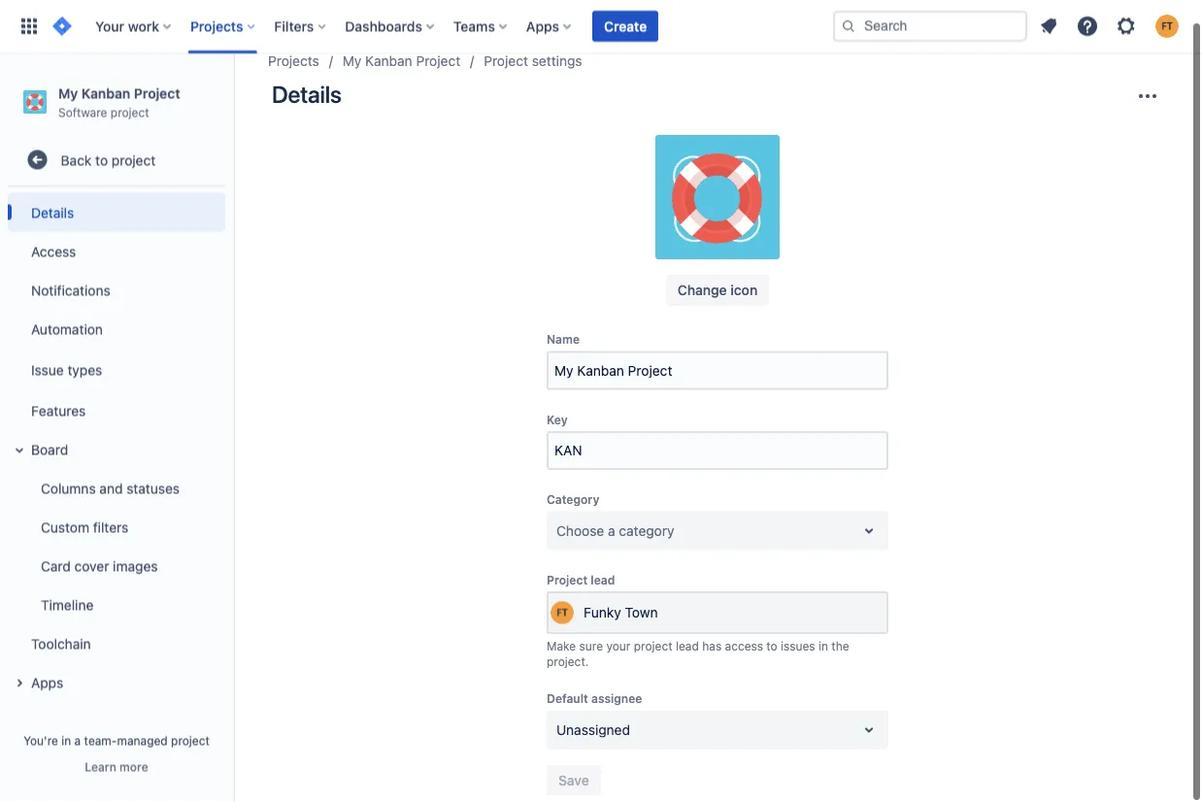 Task type: locate. For each thing, give the bounding box(es) containing it.
open image
[[858, 526, 881, 549]]

projects down filters
[[268, 59, 319, 75]]

lead up the funky
[[591, 580, 615, 593]]

kanban up software
[[81, 86, 130, 102]]

0 horizontal spatial my
[[58, 86, 78, 102]]

expand image
[[8, 439, 31, 463], [8, 673, 31, 696]]

issue types link
[[8, 349, 225, 392]]

teams button
[[448, 11, 515, 42]]

projects inside dropdown button
[[190, 18, 243, 34]]

0 horizontal spatial kanban
[[81, 86, 130, 102]]

in left the
[[819, 646, 829, 659]]

1 vertical spatial to
[[767, 646, 778, 659]]

default
[[547, 699, 589, 712]]

a left team-
[[74, 735, 81, 748]]

0 horizontal spatial details
[[31, 205, 74, 221]]

your
[[95, 18, 124, 34]]

group containing details
[[4, 188, 225, 709]]

0 vertical spatial expand image
[[8, 439, 31, 463]]

1 vertical spatial expand image
[[8, 673, 31, 696]]

1 vertical spatial details
[[31, 205, 74, 221]]

to left issues
[[767, 646, 778, 659]]

0 horizontal spatial to
[[95, 152, 108, 168]]

project right your on the right
[[634, 646, 673, 659]]

0 vertical spatial details
[[272, 87, 342, 114]]

lead
[[591, 580, 615, 593], [676, 646, 699, 659]]

in inside make sure your project lead has access to issues in the project.
[[819, 646, 829, 659]]

make sure your project lead has access to issues in the project.
[[547, 646, 850, 675]]

primary element
[[12, 0, 834, 54]]

apps button
[[8, 664, 225, 703]]

project down work
[[134, 86, 180, 102]]

help image
[[1077, 15, 1100, 38]]

default assignee
[[547, 699, 643, 712]]

0 vertical spatial my
[[343, 59, 362, 75]]

key
[[547, 419, 568, 433]]

0 vertical spatial to
[[95, 152, 108, 168]]

toolchain
[[31, 636, 91, 652]]

learn more button
[[85, 760, 148, 775]]

details down the projects link
[[272, 87, 342, 114]]

1 vertical spatial a
[[74, 735, 81, 748]]

1 horizontal spatial in
[[819, 646, 829, 659]]

lead left has
[[676, 646, 699, 659]]

project
[[111, 106, 149, 119], [112, 152, 156, 168], [634, 646, 673, 659], [171, 735, 210, 748]]

funky
[[584, 611, 622, 627]]

name
[[547, 339, 580, 353]]

1 vertical spatial kanban
[[81, 86, 130, 102]]

assignee
[[592, 699, 643, 712]]

unassigned
[[557, 728, 631, 744]]

Default assignee text field
[[557, 727, 560, 746]]

group
[[4, 188, 225, 709]]

apps inside button
[[31, 675, 63, 691]]

my down dashboards
[[343, 59, 362, 75]]

0 vertical spatial apps
[[527, 18, 560, 34]]

1 horizontal spatial lead
[[676, 646, 699, 659]]

expand image inside apps button
[[8, 673, 31, 696]]

in
[[819, 646, 829, 659], [61, 735, 71, 748]]

0 horizontal spatial apps
[[31, 675, 63, 691]]

team-
[[84, 735, 117, 748]]

1 horizontal spatial my
[[343, 59, 362, 75]]

project right software
[[111, 106, 149, 119]]

filters
[[274, 18, 314, 34]]

kanban
[[365, 59, 413, 75], [81, 86, 130, 102]]

apps up project settings
[[527, 18, 560, 34]]

appswitcher icon image
[[17, 15, 41, 38]]

expand image for apps
[[8, 673, 31, 696]]

card
[[41, 558, 71, 575]]

0 vertical spatial in
[[819, 646, 829, 659]]

custom filters
[[41, 520, 129, 536]]

apps down 'toolchain' at left bottom
[[31, 675, 63, 691]]

1 horizontal spatial kanban
[[365, 59, 413, 75]]

Key field
[[549, 440, 887, 475]]

banner
[[0, 0, 1203, 54]]

expand image down 'features'
[[8, 439, 31, 463]]

2 expand image from the top
[[8, 673, 31, 696]]

project up details link
[[112, 152, 156, 168]]

issues
[[781, 646, 816, 659]]

my kanban project
[[343, 59, 461, 75]]

kanban down 'dashboards' 'popup button'
[[365, 59, 413, 75]]

project.
[[547, 661, 589, 675]]

1 vertical spatial apps
[[31, 675, 63, 691]]

1 vertical spatial projects
[[268, 59, 319, 75]]

Name field
[[549, 360, 887, 394]]

0 vertical spatial kanban
[[365, 59, 413, 75]]

projects for projects dropdown button
[[190, 18, 243, 34]]

my kanban project software project
[[58, 86, 180, 119]]

icon
[[731, 289, 758, 305]]

dashboards button
[[339, 11, 442, 42]]

in right you're
[[61, 735, 71, 748]]

1 horizontal spatial projects
[[268, 59, 319, 75]]

apps
[[527, 18, 560, 34], [31, 675, 63, 691]]

to right 'back'
[[95, 152, 108, 168]]

kanban inside my kanban project software project
[[81, 86, 130, 102]]

custom
[[41, 520, 89, 536]]

my inside my kanban project software project
[[58, 86, 78, 102]]

a
[[608, 529, 616, 545], [74, 735, 81, 748]]

projects for the projects link
[[268, 59, 319, 75]]

learn more
[[85, 761, 148, 774]]

jira software image
[[51, 15, 74, 38]]

project settings link
[[484, 56, 583, 79]]

my
[[343, 59, 362, 75], [58, 86, 78, 102]]

you're
[[23, 735, 58, 748]]

my up software
[[58, 86, 78, 102]]

you're in a team-managed project
[[23, 735, 210, 748]]

1 horizontal spatial a
[[608, 529, 616, 545]]

toolchain link
[[8, 625, 225, 664]]

projects up sidebar navigation image
[[190, 18, 243, 34]]

notifications link
[[8, 271, 225, 310]]

project
[[416, 59, 461, 75], [484, 59, 529, 75], [134, 86, 180, 102], [547, 580, 588, 593]]

0 vertical spatial a
[[608, 529, 616, 545]]

a right "choose"
[[608, 529, 616, 545]]

to inside make sure your project lead has access to issues in the project.
[[767, 646, 778, 659]]

search image
[[841, 19, 857, 34]]

1 horizontal spatial to
[[767, 646, 778, 659]]

projects
[[190, 18, 243, 34], [268, 59, 319, 75]]

board
[[31, 442, 68, 458]]

Search field
[[834, 11, 1028, 42]]

0 vertical spatial projects
[[190, 18, 243, 34]]

details up access
[[31, 205, 74, 221]]

1 expand image from the top
[[8, 439, 31, 463]]

my kanban project link
[[343, 56, 461, 79]]

1 vertical spatial my
[[58, 86, 78, 102]]

projects link
[[268, 56, 319, 79]]

0 horizontal spatial projects
[[190, 18, 243, 34]]

details
[[272, 87, 342, 114], [31, 205, 74, 221]]

expand image inside board button
[[8, 439, 31, 463]]

cover
[[74, 558, 109, 575]]

1 vertical spatial in
[[61, 735, 71, 748]]

columns
[[41, 481, 96, 497]]

columns and statuses link
[[19, 469, 225, 508]]

access
[[725, 646, 764, 659]]

more
[[120, 761, 148, 774]]

0 horizontal spatial a
[[74, 735, 81, 748]]

project inside make sure your project lead has access to issues in the project.
[[634, 646, 673, 659]]

1 horizontal spatial apps
[[527, 18, 560, 34]]

0 horizontal spatial lead
[[591, 580, 615, 593]]

notifications image
[[1038, 15, 1061, 38]]

1 vertical spatial lead
[[676, 646, 699, 659]]

expand image for board
[[8, 439, 31, 463]]

expand image down 'toolchain' at left bottom
[[8, 673, 31, 696]]

features link
[[8, 392, 225, 431]]



Task type: describe. For each thing, give the bounding box(es) containing it.
project up funky town image
[[547, 580, 588, 593]]

your
[[607, 646, 631, 659]]

software
[[58, 106, 107, 119]]

managed
[[117, 735, 168, 748]]

kanban for my kanban project software project
[[81, 86, 130, 102]]

1 horizontal spatial details
[[272, 87, 342, 114]]

columns and statuses
[[41, 481, 180, 497]]

dashboards
[[345, 18, 423, 34]]

features
[[31, 403, 86, 419]]

project lead
[[547, 580, 615, 593]]

the
[[832, 646, 850, 659]]

make
[[547, 646, 576, 659]]

Category text field
[[557, 528, 560, 547]]

issue types
[[31, 362, 102, 378]]

card cover images
[[41, 558, 158, 575]]

apps button
[[521, 11, 579, 42]]

sure
[[580, 646, 603, 659]]

choose
[[557, 529, 605, 545]]

custom filters link
[[19, 508, 225, 547]]

automation
[[31, 321, 103, 337]]

board button
[[8, 431, 225, 469]]

your work
[[95, 18, 159, 34]]

create button
[[593, 11, 659, 42]]

funky town image
[[551, 608, 574, 631]]

0 vertical spatial lead
[[591, 580, 615, 593]]

back
[[61, 152, 92, 168]]

and
[[100, 481, 123, 497]]

settings image
[[1115, 15, 1139, 38]]

work
[[128, 18, 159, 34]]

timeline
[[41, 597, 94, 613]]

town
[[625, 611, 658, 627]]

access link
[[8, 232, 225, 271]]

0 horizontal spatial in
[[61, 735, 71, 748]]

statuses
[[127, 481, 180, 497]]

types
[[67, 362, 102, 378]]

settings
[[532, 59, 583, 75]]

images
[[113, 558, 158, 575]]

details link
[[8, 194, 225, 232]]

sidebar navigation image
[[212, 78, 255, 117]]

teams
[[454, 18, 495, 34]]

issue
[[31, 362, 64, 378]]

card cover images link
[[19, 547, 225, 586]]

project inside my kanban project software project
[[111, 106, 149, 119]]

change
[[678, 289, 727, 305]]

jira software image
[[51, 15, 74, 38]]

my for my kanban project
[[343, 59, 362, 75]]

filters
[[93, 520, 129, 536]]

your work button
[[89, 11, 179, 42]]

learn
[[85, 761, 116, 774]]

project inside my kanban project software project
[[134, 86, 180, 102]]

open image
[[858, 725, 881, 748]]

timeline link
[[19, 586, 225, 625]]

projects button
[[185, 11, 263, 42]]

banner containing your work
[[0, 0, 1203, 54]]

project settings
[[484, 59, 583, 75]]

notifications
[[31, 283, 110, 299]]

access
[[31, 244, 76, 260]]

project right managed
[[171, 735, 210, 748]]

back to project link
[[8, 141, 225, 180]]

automation link
[[8, 310, 225, 349]]

choose a category
[[557, 529, 675, 545]]

lead inside make sure your project lead has access to issues in the project.
[[676, 646, 699, 659]]

filters button
[[269, 11, 334, 42]]

category
[[619, 529, 675, 545]]

funky town
[[584, 611, 658, 627]]

your profile and settings image
[[1156, 15, 1180, 38]]

my for my kanban project software project
[[58, 86, 78, 102]]

more image
[[1137, 91, 1160, 114]]

project avatar image
[[656, 141, 780, 266]]

change icon
[[678, 289, 758, 305]]

project down teams popup button
[[484, 59, 529, 75]]

project down primary element
[[416, 59, 461, 75]]

details inside details link
[[31, 205, 74, 221]]

kanban for my kanban project
[[365, 59, 413, 75]]

change icon button
[[666, 281, 770, 312]]

apps inside dropdown button
[[527, 18, 560, 34]]

create
[[604, 18, 647, 34]]

back to project
[[61, 152, 156, 168]]

has
[[703, 646, 722, 659]]

category
[[547, 499, 600, 513]]



Task type: vqa. For each thing, say whether or not it's contained in the screenshot.
the rightmost Apps
yes



